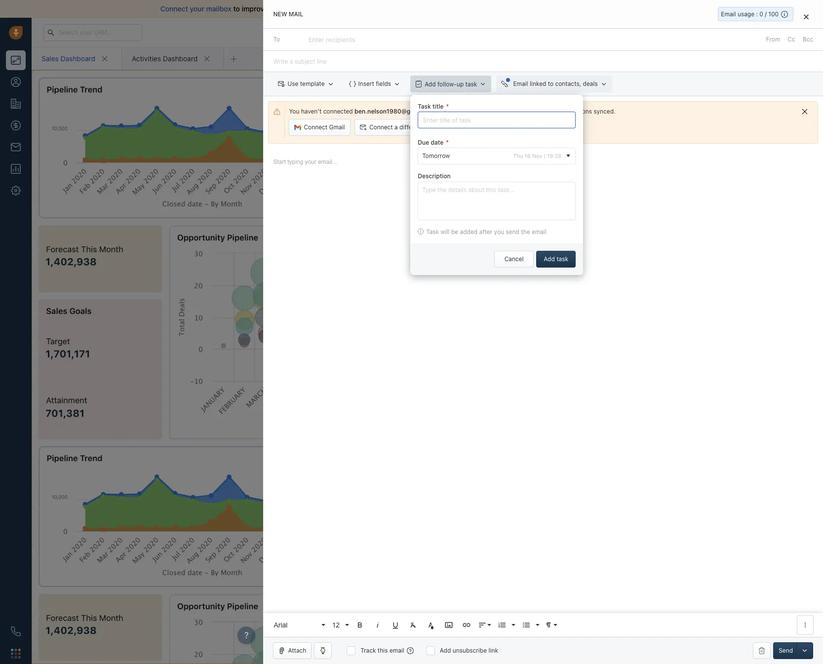 Task type: locate. For each thing, give the bounding box(es) containing it.
to right linked
[[548, 80, 554, 87]]

use
[[288, 80, 298, 87]]

|
[[544, 153, 545, 159]]

1 vertical spatial add
[[544, 255, 555, 263]]

way
[[358, 4, 371, 13]]

add
[[425, 80, 436, 88], [544, 255, 555, 263], [440, 647, 451, 654]]

plans
[[660, 28, 675, 36]]

what's new image
[[752, 29, 759, 36]]

1 horizontal spatial add
[[440, 647, 451, 654]]

2 dashboard from the left
[[163, 54, 198, 62]]

attach button
[[273, 642, 312, 659]]

and
[[313, 4, 325, 13]]

Write a subject line text field
[[263, 51, 823, 72]]

deliverability
[[270, 4, 312, 13]]

this
[[375, 79, 387, 86]]

activities
[[132, 54, 161, 62]]

dashboard right activities
[[163, 54, 198, 62]]

email right of
[[399, 4, 416, 13]]

your
[[190, 4, 204, 13], [539, 108, 552, 115]]

a
[[395, 79, 398, 86], [395, 124, 398, 131]]

text color image
[[427, 621, 436, 630]]

1 horizontal spatial dashboard
[[163, 54, 198, 62]]

connect left the it
[[473, 108, 497, 115]]

task will be added after you send the email
[[426, 228, 547, 235]]

connect down ben.nelson1980@gmail.com
[[369, 124, 393, 131]]

add for add task
[[544, 255, 555, 263]]

2 horizontal spatial add
[[544, 255, 555, 263]]

activities dashboard
[[132, 54, 198, 62]]

template
[[300, 80, 325, 87]]

report.
[[422, 79, 441, 86]]

a inside button
[[395, 124, 398, 131]]

this is a sample report. dismiss for real data.
[[375, 79, 504, 86]]

task left will
[[426, 228, 439, 235]]

insert link (⌘k) image
[[462, 621, 471, 630]]

1 dashboard from the left
[[61, 54, 95, 62]]

application
[[263, 149, 823, 637]]

1 vertical spatial email
[[513, 80, 528, 87]]

0 vertical spatial email
[[721, 10, 736, 18]]

you haven't connected ben.nelson1980@gmail.com to the crm. connect it now to keep your conversations synced.
[[289, 108, 616, 115]]

italic (⌘i) image
[[374, 621, 382, 630]]

dashboard right sales
[[61, 54, 95, 62]]

1 vertical spatial the
[[521, 228, 530, 235]]

connect a different email button
[[355, 119, 445, 136]]

a left different at the top
[[395, 124, 398, 131]]

connect a different email
[[369, 124, 440, 131]]

thu 16 nov | 19:28
[[513, 153, 562, 159]]

synced.
[[594, 108, 616, 115]]

your right keep at the top right of the page
[[539, 108, 552, 115]]

email up due date
[[425, 124, 440, 131]]

task
[[465, 80, 477, 88], [557, 255, 568, 263]]

1 horizontal spatial email
[[721, 10, 736, 18]]

task
[[418, 103, 431, 110], [426, 228, 439, 235]]

title
[[433, 103, 444, 110]]

2-
[[351, 4, 358, 13]]

connect for connect gmail
[[304, 124, 328, 131]]

add left follow- on the top right of page
[[425, 80, 436, 88]]

add for add follow-up task
[[425, 80, 436, 88]]

haven't
[[301, 108, 322, 115]]

it
[[498, 108, 502, 115]]

1 vertical spatial your
[[539, 108, 552, 115]]

the right send
[[521, 228, 530, 235]]

add inside dropdown button
[[425, 80, 436, 88]]

task right cancel button
[[557, 255, 568, 263]]

Type the details about this task… text field
[[418, 182, 576, 220]]

description
[[418, 173, 451, 180]]

phone element
[[6, 622, 26, 642]]

the right the title
[[446, 108, 455, 115]]

0 vertical spatial task
[[465, 80, 477, 88]]

email left linked
[[513, 80, 528, 87]]

your left the mailbox
[[190, 4, 204, 13]]

email linked to contacts, deals
[[513, 80, 598, 87]]

email
[[399, 4, 416, 13], [425, 124, 440, 131], [532, 228, 547, 235], [390, 647, 404, 654]]

to left crm.
[[439, 108, 444, 115]]

new mail
[[273, 10, 303, 18]]

2 a from the top
[[395, 124, 398, 131]]

email inside button
[[513, 80, 528, 87]]

0 horizontal spatial email
[[513, 80, 528, 87]]

bcc
[[803, 36, 813, 43]]

sales dashboard
[[41, 54, 95, 62]]

add task
[[544, 255, 568, 263]]

task left the title
[[418, 103, 431, 110]]

0 horizontal spatial add
[[425, 80, 436, 88]]

dialog
[[263, 0, 823, 664]]

cancel
[[505, 255, 524, 263]]

email left 'usage'
[[721, 10, 736, 18]]

data.
[[490, 79, 504, 86]]

thu
[[513, 153, 523, 159]]

crm.
[[457, 108, 472, 115]]

add right cancel button
[[544, 255, 555, 263]]

a right is
[[395, 79, 398, 86]]

task right up
[[465, 80, 477, 88]]

arial button
[[270, 615, 327, 635]]

conversations
[[553, 108, 592, 115]]

date
[[431, 139, 444, 146]]

add left unsubscribe
[[440, 647, 451, 654]]

explore
[[637, 28, 658, 36]]

explore plans link
[[631, 26, 681, 38]]

up
[[457, 80, 464, 88]]

1 horizontal spatial your
[[539, 108, 552, 115]]

100
[[769, 10, 779, 18]]

0 horizontal spatial dashboard
[[61, 54, 95, 62]]

connected
[[323, 108, 353, 115]]

application containing arial
[[263, 149, 823, 637]]

0 horizontal spatial task
[[465, 80, 477, 88]]

0 vertical spatial add
[[425, 80, 436, 88]]

add for add unsubscribe link
[[440, 647, 451, 654]]

connect left the mailbox
[[160, 4, 188, 13]]

connect down haven't on the top of page
[[304, 124, 328, 131]]

1 vertical spatial task
[[426, 228, 439, 235]]

dashboard for activities dashboard
[[163, 54, 198, 62]]

0 vertical spatial task
[[418, 103, 431, 110]]

1 vertical spatial a
[[395, 124, 398, 131]]

email right send
[[532, 228, 547, 235]]

underline (⌘u) image
[[391, 621, 400, 630]]

bold (⌘b) image
[[356, 621, 365, 630]]

connect gmail
[[304, 124, 345, 131]]

improve
[[242, 4, 268, 13]]

clear formatting image
[[409, 621, 418, 630]]

0 vertical spatial a
[[395, 79, 398, 86]]

ben.nelson1980@gmail.com
[[355, 108, 437, 115]]

1 horizontal spatial task
[[557, 255, 568, 263]]

2 vertical spatial add
[[440, 647, 451, 654]]

12 button
[[329, 615, 350, 635]]

insert image (⌘p) image
[[445, 621, 454, 630]]

keep
[[524, 108, 538, 115]]

sync
[[373, 4, 388, 13]]

0 vertical spatial the
[[446, 108, 455, 115]]

enable
[[327, 4, 349, 13]]

add follow-up task button
[[410, 76, 492, 92]]

explore plans
[[637, 28, 675, 36]]

0 vertical spatial your
[[190, 4, 204, 13]]

connect
[[160, 4, 188, 13], [473, 108, 497, 115], [304, 124, 328, 131], [369, 124, 393, 131]]

connect your mailbox link
[[160, 4, 233, 13]]

ordered list image
[[498, 621, 507, 630]]

be
[[451, 228, 458, 235]]



Task type: vqa. For each thing, say whether or not it's contained in the screenshot.
Up
yes



Task type: describe. For each thing, give the bounding box(es) containing it.
conversations.
[[418, 4, 466, 13]]

0 horizontal spatial your
[[190, 4, 204, 13]]

Enter recipients text field
[[308, 32, 357, 47]]

1 vertical spatial task
[[557, 255, 568, 263]]

align image
[[478, 621, 487, 630]]

add unsubscribe link
[[440, 647, 498, 654]]

cc
[[788, 36, 795, 43]]

Task title text field
[[418, 112, 576, 129]]

will
[[441, 228, 450, 235]]

link
[[489, 647, 498, 654]]

use template button
[[273, 76, 339, 92]]

send
[[779, 647, 793, 654]]

gmail
[[329, 124, 345, 131]]

contacts,
[[555, 80, 581, 87]]

task inside dropdown button
[[465, 80, 477, 88]]

after
[[479, 228, 492, 235]]

track this email
[[361, 647, 404, 654]]

now
[[504, 108, 515, 115]]

dismiss button
[[441, 78, 468, 87]]

is
[[389, 79, 393, 86]]

email linked to contacts, deals button
[[497, 76, 612, 92]]

dialog containing arial
[[263, 0, 823, 664]]

of
[[390, 4, 397, 13]]

you
[[494, 228, 504, 235]]

16
[[525, 153, 531, 159]]

more misc image
[[801, 621, 810, 630]]

19:28
[[547, 153, 562, 159]]

linked
[[530, 80, 546, 87]]

send button
[[773, 642, 799, 659]]

follow-
[[438, 80, 457, 88]]

0 horizontal spatial the
[[446, 108, 455, 115]]

email inside button
[[425, 124, 440, 131]]

mail
[[289, 10, 303, 18]]

email right this
[[390, 647, 404, 654]]

real
[[478, 79, 488, 86]]

to right the mailbox
[[233, 4, 240, 13]]

mailbox
[[206, 4, 232, 13]]

1 a from the top
[[395, 79, 398, 86]]

connect your mailbox to improve deliverability and enable 2-way sync of email conversations.
[[160, 4, 466, 13]]

paragraph format image
[[544, 621, 553, 630]]

email for email usage : 0 / 100
[[721, 10, 736, 18]]

email for email linked to contacts, deals
[[513, 80, 528, 87]]

1 horizontal spatial the
[[521, 228, 530, 235]]

email usage : 0 / 100
[[721, 10, 779, 18]]

added
[[460, 228, 478, 235]]

cancel button
[[494, 251, 534, 268]]

task title
[[418, 103, 444, 110]]

connect gmail button
[[289, 119, 350, 136]]

your inside dialog
[[539, 108, 552, 115]]

dismiss
[[444, 79, 465, 86]]

:
[[756, 10, 758, 18]]

add task button
[[536, 251, 576, 268]]

12
[[332, 621, 340, 629]]

to inside button
[[548, 80, 554, 87]]

sample
[[400, 79, 420, 86]]

freshworks switcher image
[[11, 649, 21, 659]]

sales
[[41, 54, 59, 62]]

Search your CRM... text field
[[43, 24, 142, 41]]

insert fields
[[358, 80, 391, 87]]

due
[[418, 139, 429, 146]]

you
[[289, 108, 299, 115]]

add follow-up task button
[[410, 76, 492, 92]]

phone image
[[11, 627, 21, 637]]

usage
[[738, 10, 755, 18]]

to
[[273, 36, 280, 43]]

insert fields button
[[344, 76, 406, 92]]

arial
[[274, 621, 288, 629]]

due date
[[418, 139, 444, 146]]

different
[[400, 124, 423, 131]]

email image
[[725, 28, 732, 36]]

0
[[760, 10, 763, 18]]

insert
[[358, 80, 374, 87]]

this
[[378, 647, 388, 654]]

dashboard for sales dashboard
[[61, 54, 95, 62]]

nov
[[532, 153, 542, 159]]

connect for connect your mailbox to improve deliverability and enable 2-way sync of email conversations.
[[160, 4, 188, 13]]

add follow-up task
[[425, 80, 477, 88]]

unsubscribe
[[453, 647, 487, 654]]

tomorrow
[[422, 152, 450, 160]]

task for task will be added after you send the email
[[426, 228, 439, 235]]

unordered list image
[[522, 621, 531, 630]]

close image
[[804, 14, 809, 20]]

fields
[[376, 80, 391, 87]]

connect for connect a different email
[[369, 124, 393, 131]]

deals
[[583, 80, 598, 87]]

to right now
[[517, 108, 522, 115]]

from
[[766, 36, 780, 43]]

send
[[506, 228, 519, 235]]

use template
[[288, 80, 325, 87]]

task for task title
[[418, 103, 431, 110]]

attach
[[288, 647, 306, 654]]

for
[[468, 79, 476, 86]]

new
[[273, 10, 287, 18]]



